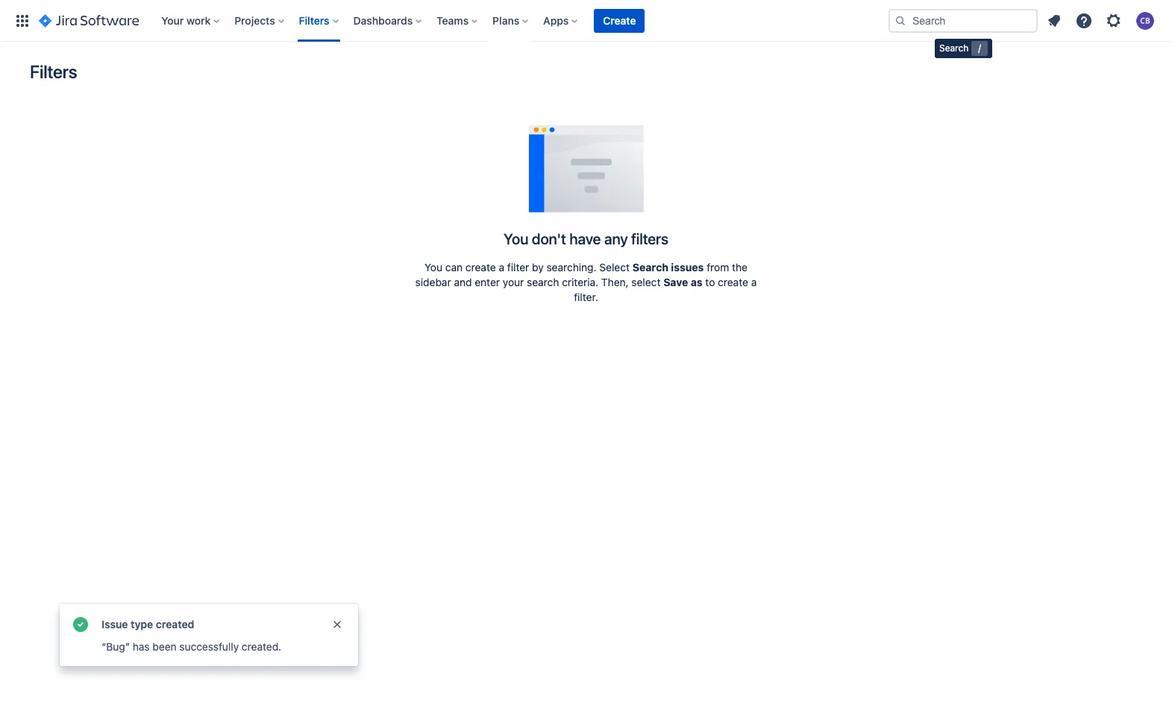 Task type: describe. For each thing, give the bounding box(es) containing it.
search
[[527, 276, 559, 289]]

filters
[[631, 231, 668, 248]]

successfully
[[179, 641, 239, 654]]

plans button
[[488, 9, 534, 32]]

plans
[[493, 14, 519, 26]]

search image
[[895, 15, 907, 26]]

projects button
[[230, 9, 290, 32]]

created.
[[242, 641, 281, 654]]

select
[[599, 261, 630, 274]]

from the sidebar and enter your search criteria. then, select
[[415, 261, 748, 289]]

issue type created
[[101, 619, 194, 631]]

apps button
[[539, 9, 584, 32]]

to
[[705, 276, 715, 289]]

1 horizontal spatial search
[[939, 43, 969, 54]]

save
[[663, 276, 688, 289]]

and
[[454, 276, 472, 289]]

banner containing your work
[[0, 0, 1172, 42]]

your
[[503, 276, 524, 289]]

searching.
[[547, 261, 597, 274]]

create
[[603, 14, 636, 26]]

the
[[732, 261, 748, 274]]

issue
[[101, 619, 128, 631]]

to create a filter.
[[574, 276, 757, 304]]

select
[[632, 276, 661, 289]]

filter
[[507, 261, 529, 274]]

0 vertical spatial a
[[499, 261, 504, 274]]

1 vertical spatial search
[[633, 261, 669, 274]]

filters inside dropdown button
[[299, 14, 329, 26]]

dashboards button
[[349, 9, 428, 32]]

/
[[978, 43, 981, 54]]

your work button
[[157, 9, 226, 32]]

your work
[[161, 14, 211, 26]]

notifications image
[[1045, 12, 1063, 29]]

"bug"
[[101, 641, 130, 654]]

you for you don't have any filters
[[504, 231, 528, 248]]

has
[[133, 641, 150, 654]]



Task type: vqa. For each thing, say whether or not it's contained in the screenshot.
the In-progress status popup button
no



Task type: locate. For each thing, give the bounding box(es) containing it.
you for you can create a filter by searching. select search issues
[[425, 261, 443, 274]]

your profile and settings image
[[1136, 12, 1154, 29]]

dismiss image
[[331, 619, 343, 631]]

0 vertical spatial search
[[939, 43, 969, 54]]

1 horizontal spatial a
[[751, 276, 757, 289]]

0 horizontal spatial you
[[425, 261, 443, 274]]

success image
[[72, 616, 90, 634]]

1 horizontal spatial you
[[504, 231, 528, 248]]

0 horizontal spatial filters
[[30, 61, 77, 82]]

0 vertical spatial create
[[466, 261, 496, 274]]

don't
[[532, 231, 566, 248]]

save as
[[663, 276, 703, 289]]

0 vertical spatial filters
[[299, 14, 329, 26]]

work
[[186, 14, 211, 26]]

Search field
[[889, 9, 1038, 32]]

"bug" has been successfully created.
[[101, 641, 281, 654]]

a
[[499, 261, 504, 274], [751, 276, 757, 289]]

a right to
[[751, 276, 757, 289]]

apps
[[543, 14, 569, 26]]

1 vertical spatial you
[[425, 261, 443, 274]]

1 horizontal spatial create
[[718, 276, 748, 289]]

type
[[131, 619, 153, 631]]

appswitcher icon image
[[13, 12, 31, 29]]

you up sidebar
[[425, 261, 443, 274]]

0 vertical spatial you
[[504, 231, 528, 248]]

then,
[[601, 276, 629, 289]]

issues
[[671, 261, 704, 274]]

filter.
[[574, 291, 598, 304]]

create
[[466, 261, 496, 274], [718, 276, 748, 289]]

0 horizontal spatial search
[[633, 261, 669, 274]]

settings image
[[1105, 12, 1123, 29]]

a left filter
[[499, 261, 504, 274]]

any
[[604, 231, 628, 248]]

search up "select"
[[633, 261, 669, 274]]

filters
[[299, 14, 329, 26], [30, 61, 77, 82]]

0 horizontal spatial create
[[466, 261, 496, 274]]

you up filter
[[504, 231, 528, 248]]

sidebar
[[415, 276, 451, 289]]

projects
[[234, 14, 275, 26]]

you
[[504, 231, 528, 248], [425, 261, 443, 274]]

1 horizontal spatial filters
[[299, 14, 329, 26]]

created
[[156, 619, 194, 631]]

banner
[[0, 0, 1172, 42]]

help image
[[1075, 12, 1093, 29]]

create down the
[[718, 276, 748, 289]]

create button
[[594, 9, 645, 32]]

filters button
[[294, 9, 344, 32]]

create inside to create a filter.
[[718, 276, 748, 289]]

search
[[939, 43, 969, 54], [633, 261, 669, 274]]

have
[[569, 231, 601, 248]]

1 vertical spatial filters
[[30, 61, 77, 82]]

filters down appswitcher icon
[[30, 61, 77, 82]]

you can create a filter by searching. select search issues
[[425, 261, 704, 274]]

dashboards
[[353, 14, 413, 26]]

search left /
[[939, 43, 969, 54]]

by
[[532, 261, 544, 274]]

enter
[[475, 276, 500, 289]]

primary element
[[9, 0, 889, 41]]

criteria.
[[562, 276, 599, 289]]

been
[[153, 641, 177, 654]]

can
[[445, 261, 463, 274]]

create up enter
[[466, 261, 496, 274]]

0 horizontal spatial a
[[499, 261, 504, 274]]

filters right projects dropdown button
[[299, 14, 329, 26]]

teams
[[437, 14, 469, 26]]

jira software image
[[39, 12, 139, 29], [39, 12, 139, 29]]

1 vertical spatial create
[[718, 276, 748, 289]]

teams button
[[432, 9, 484, 32]]

you don't have any filters
[[504, 231, 668, 248]]

as
[[691, 276, 703, 289]]

from
[[707, 261, 729, 274]]

your
[[161, 14, 184, 26]]

a inside to create a filter.
[[751, 276, 757, 289]]

1 vertical spatial a
[[751, 276, 757, 289]]



